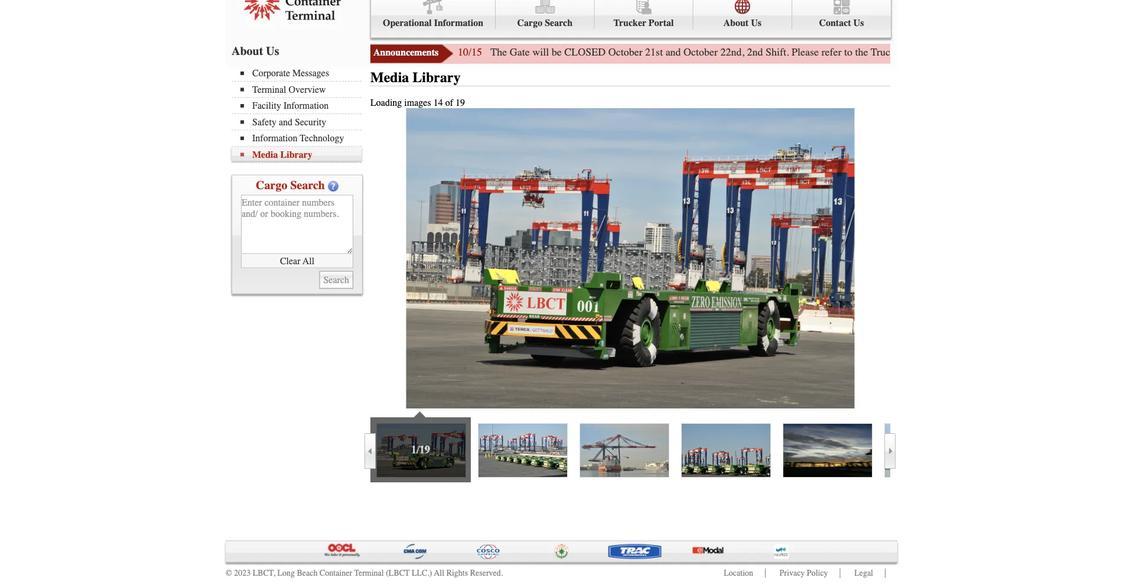 Task type: describe. For each thing, give the bounding box(es) containing it.
technology
[[300, 133, 344, 144]]

images
[[405, 98, 431, 108]]

1 for from the left
[[994, 46, 1006, 59]]

llc.)
[[412, 569, 433, 578]]

trucker portal
[[614, 18, 674, 29]]

loading
[[371, 98, 402, 108]]

facility information link
[[241, 101, 362, 111]]

1/19
[[412, 444, 430, 456]]

2 october from the left
[[684, 46, 718, 59]]

operational information link
[[371, 0, 496, 30]]

loading images 14 of 19
[[371, 98, 465, 108]]

14
[[434, 98, 443, 108]]

© 2023 lbct, long beach container terminal (lbct llc.) all rights reserved.
[[226, 569, 503, 578]]

trucker portal link
[[595, 0, 694, 30]]

2 for from the left
[[1091, 46, 1104, 59]]

details
[[1061, 46, 1088, 59]]

page
[[971, 46, 991, 59]]

0 horizontal spatial us
[[266, 44, 279, 58]]

messages
[[293, 68, 329, 79]]

privacy policy link
[[780, 569, 829, 578]]

1 vertical spatial information
[[284, 101, 329, 111]]

search inside menu bar
[[545, 18, 573, 29]]

menu bar containing operational information
[[371, 0, 892, 38]]

1 gate from the left
[[510, 46, 530, 59]]

privacy policy
[[780, 569, 829, 578]]

and inside corporate messages terminal overview facility information safety and security information technology media library
[[279, 117, 293, 128]]

web
[[950, 46, 968, 59]]

1 horizontal spatial library
[[413, 70, 461, 86]]

please
[[792, 46, 820, 59]]

2nd
[[748, 46, 764, 59]]

long
[[278, 569, 295, 578]]

media library link
[[241, 149, 362, 160]]

1 the from the left
[[856, 46, 869, 59]]

cargo search inside cargo search link
[[518, 18, 573, 29]]

media inside corporate messages terminal overview facility information safety and security information technology media library
[[252, 149, 278, 160]]

the
[[491, 46, 507, 59]]

will
[[533, 46, 549, 59]]

1 vertical spatial cargo
[[256, 179, 288, 192]]

10/15 the gate will be closed october 21st and october 22nd, 2nd shift. please refer to the truck gate hours web page for further gate details for the w
[[458, 46, 1124, 59]]

truck
[[871, 46, 896, 59]]

cargo inside menu bar
[[518, 18, 543, 29]]

be
[[552, 46, 562, 59]]

about us link
[[694, 0, 793, 30]]

1 horizontal spatial terminal
[[354, 569, 384, 578]]

container
[[320, 569, 352, 578]]

1 vertical spatial all
[[434, 569, 445, 578]]

clear all button
[[241, 254, 354, 268]]

(lbct
[[386, 569, 410, 578]]

portal
[[649, 18, 674, 29]]

us for contact us link
[[854, 18, 865, 29]]

©
[[226, 569, 232, 578]]

contact us link
[[793, 0, 892, 30]]

announcements
[[374, 47, 439, 58]]

security
[[295, 117, 327, 128]]



Task type: locate. For each thing, give the bounding box(es) containing it.
safety and security link
[[241, 117, 362, 128]]

about inside menu bar
[[724, 18, 749, 29]]

0 horizontal spatial search
[[291, 179, 325, 192]]

library inside corporate messages terminal overview facility information safety and security information technology media library
[[281, 149, 313, 160]]

about us inside menu bar
[[724, 18, 762, 29]]

1 horizontal spatial october
[[684, 46, 718, 59]]

0 horizontal spatial cargo search
[[256, 179, 325, 192]]

location
[[724, 569, 754, 578]]

0 vertical spatial and
[[666, 46, 681, 59]]

library up 14
[[413, 70, 461, 86]]

menu bar
[[371, 0, 892, 38], [232, 67, 368, 163]]

19
[[456, 98, 465, 108]]

beach
[[297, 569, 318, 578]]

all right clear
[[303, 256, 315, 267]]

to
[[845, 46, 853, 59]]

0 horizontal spatial all
[[303, 256, 315, 267]]

all inside button
[[303, 256, 315, 267]]

about us
[[724, 18, 762, 29], [232, 44, 279, 58]]

facility
[[252, 101, 281, 111]]

safety
[[252, 117, 277, 128]]

search down the media library link
[[291, 179, 325, 192]]

cargo
[[518, 18, 543, 29], [256, 179, 288, 192]]

legal link
[[855, 569, 874, 578]]

and
[[666, 46, 681, 59], [279, 117, 293, 128]]

shift.
[[766, 46, 790, 59]]

information down overview
[[284, 101, 329, 111]]

2 vertical spatial information
[[252, 133, 298, 144]]

2 gate from the left
[[899, 46, 919, 59]]

terminal overview link
[[241, 84, 362, 95]]

legal
[[855, 569, 874, 578]]

cargo search down the media library link
[[256, 179, 325, 192]]

about up the corporate
[[232, 44, 263, 58]]

media down the safety
[[252, 149, 278, 160]]

operational information
[[383, 18, 484, 29]]

library down "information technology" link
[[281, 149, 313, 160]]

lbct,
[[253, 569, 275, 578]]

menu bar containing corporate messages
[[232, 67, 368, 163]]

library
[[413, 70, 461, 86], [281, 149, 313, 160]]

0 horizontal spatial media
[[252, 149, 278, 160]]

search up be
[[545, 18, 573, 29]]

gate right the
[[510, 46, 530, 59]]

information
[[434, 18, 484, 29], [284, 101, 329, 111], [252, 133, 298, 144]]

reserved.
[[470, 569, 503, 578]]

for
[[994, 46, 1006, 59], [1091, 46, 1104, 59]]

of
[[446, 98, 453, 108]]

corporate messages terminal overview facility information safety and security information technology media library
[[252, 68, 344, 160]]

october left 21st
[[609, 46, 643, 59]]

10/15
[[458, 46, 482, 59]]

0 vertical spatial all
[[303, 256, 315, 267]]

cargo up will
[[518, 18, 543, 29]]

0 horizontal spatial menu bar
[[232, 67, 368, 163]]

contact
[[820, 18, 852, 29]]

media up the loading
[[371, 70, 409, 86]]

0 vertical spatial media
[[371, 70, 409, 86]]

terminal down the corporate
[[252, 84, 286, 95]]

and right the safety
[[279, 117, 293, 128]]

october
[[609, 46, 643, 59], [684, 46, 718, 59]]

1 horizontal spatial the
[[1106, 46, 1119, 59]]

media library
[[371, 70, 461, 86]]

0 horizontal spatial gate
[[510, 46, 530, 59]]

us right contact
[[854, 18, 865, 29]]

0 horizontal spatial october
[[609, 46, 643, 59]]

cargo search link
[[496, 0, 595, 30]]

cargo down the media library link
[[256, 179, 288, 192]]

october left 22nd,
[[684, 46, 718, 59]]

gate right the truck
[[899, 46, 919, 59]]

terminal
[[252, 84, 286, 95], [354, 569, 384, 578]]

2 horizontal spatial us
[[854, 18, 865, 29]]

policy
[[808, 569, 829, 578]]

w
[[1122, 46, 1124, 59]]

1 horizontal spatial and
[[666, 46, 681, 59]]

0 horizontal spatial about
[[232, 44, 263, 58]]

corporate
[[252, 68, 290, 79]]

0 vertical spatial library
[[413, 70, 461, 86]]

information inside operational information link
[[434, 18, 484, 29]]

cargo search
[[518, 18, 573, 29], [256, 179, 325, 192]]

us up the corporate
[[266, 44, 279, 58]]

0 horizontal spatial about us
[[232, 44, 279, 58]]

1 vertical spatial menu bar
[[232, 67, 368, 163]]

gate
[[1040, 46, 1058, 59]]

and right 21st
[[666, 46, 681, 59]]

0 vertical spatial about us
[[724, 18, 762, 29]]

0 horizontal spatial terminal
[[252, 84, 286, 95]]

1 vertical spatial media
[[252, 149, 278, 160]]

0 vertical spatial cargo search
[[518, 18, 573, 29]]

0 vertical spatial menu bar
[[371, 0, 892, 38]]

0 vertical spatial search
[[545, 18, 573, 29]]

terminal inside corporate messages terminal overview facility information safety and security information technology media library
[[252, 84, 286, 95]]

clear all
[[280, 256, 315, 267]]

information up 10/15
[[434, 18, 484, 29]]

1 horizontal spatial all
[[434, 569, 445, 578]]

hours
[[922, 46, 948, 59]]

clear
[[280, 256, 301, 267]]

all right llc.)
[[434, 569, 445, 578]]

1 horizontal spatial cargo
[[518, 18, 543, 29]]

contact us
[[820, 18, 865, 29]]

0 vertical spatial terminal
[[252, 84, 286, 95]]

the left w
[[1106, 46, 1119, 59]]

1 horizontal spatial for
[[1091, 46, 1104, 59]]

1 vertical spatial terminal
[[354, 569, 384, 578]]

us up the 2nd
[[752, 18, 762, 29]]

further
[[1009, 46, 1038, 59]]

information technology link
[[241, 133, 362, 144]]

1 vertical spatial about us
[[232, 44, 279, 58]]

22nd,
[[721, 46, 745, 59]]

1 vertical spatial search
[[291, 179, 325, 192]]

0 vertical spatial information
[[434, 18, 484, 29]]

us for about us link at the right of page
[[752, 18, 762, 29]]

location link
[[724, 569, 754, 578]]

21st
[[646, 46, 663, 59]]

1 horizontal spatial about us
[[724, 18, 762, 29]]

1 vertical spatial cargo search
[[256, 179, 325, 192]]

for right details
[[1091, 46, 1104, 59]]

corporate messages link
[[241, 68, 362, 79]]

closed
[[565, 46, 606, 59]]

gate
[[510, 46, 530, 59], [899, 46, 919, 59]]

the
[[856, 46, 869, 59], [1106, 46, 1119, 59]]

1 horizontal spatial about
[[724, 18, 749, 29]]

about us up 22nd,
[[724, 18, 762, 29]]

0 vertical spatial about
[[724, 18, 749, 29]]

1 horizontal spatial us
[[752, 18, 762, 29]]

1 october from the left
[[609, 46, 643, 59]]

about
[[724, 18, 749, 29], [232, 44, 263, 58]]

for right page in the right of the page
[[994, 46, 1006, 59]]

0 horizontal spatial for
[[994, 46, 1006, 59]]

0 horizontal spatial and
[[279, 117, 293, 128]]

0 horizontal spatial library
[[281, 149, 313, 160]]

1 vertical spatial library
[[281, 149, 313, 160]]

1 horizontal spatial menu bar
[[371, 0, 892, 38]]

2023
[[234, 569, 251, 578]]

1 horizontal spatial media
[[371, 70, 409, 86]]

operational
[[383, 18, 432, 29]]

1 vertical spatial about
[[232, 44, 263, 58]]

about us up the corporate
[[232, 44, 279, 58]]

trucker
[[614, 18, 647, 29]]

None submit
[[320, 271, 354, 289]]

media
[[371, 70, 409, 86], [252, 149, 278, 160]]

0 vertical spatial cargo
[[518, 18, 543, 29]]

cargo search up will
[[518, 18, 573, 29]]

privacy
[[780, 569, 805, 578]]

0 horizontal spatial the
[[856, 46, 869, 59]]

rights
[[447, 569, 468, 578]]

information down the safety
[[252, 133, 298, 144]]

1 horizontal spatial search
[[545, 18, 573, 29]]

the right to at the top of the page
[[856, 46, 869, 59]]

us
[[752, 18, 762, 29], [854, 18, 865, 29], [266, 44, 279, 58]]

refer
[[822, 46, 842, 59]]

terminal left (lbct
[[354, 569, 384, 578]]

2 the from the left
[[1106, 46, 1119, 59]]

Enter container numbers and/ or booking numbers.  text field
[[241, 195, 354, 254]]

all
[[303, 256, 315, 267], [434, 569, 445, 578]]

1 horizontal spatial gate
[[899, 46, 919, 59]]

about up 22nd,
[[724, 18, 749, 29]]

1 horizontal spatial cargo search
[[518, 18, 573, 29]]

search
[[545, 18, 573, 29], [291, 179, 325, 192]]

overview
[[289, 84, 326, 95]]

0 horizontal spatial cargo
[[256, 179, 288, 192]]

1 vertical spatial and
[[279, 117, 293, 128]]



Task type: vqa. For each thing, say whether or not it's contained in the screenshot.
OPERATIONAL INFORMATION link
yes



